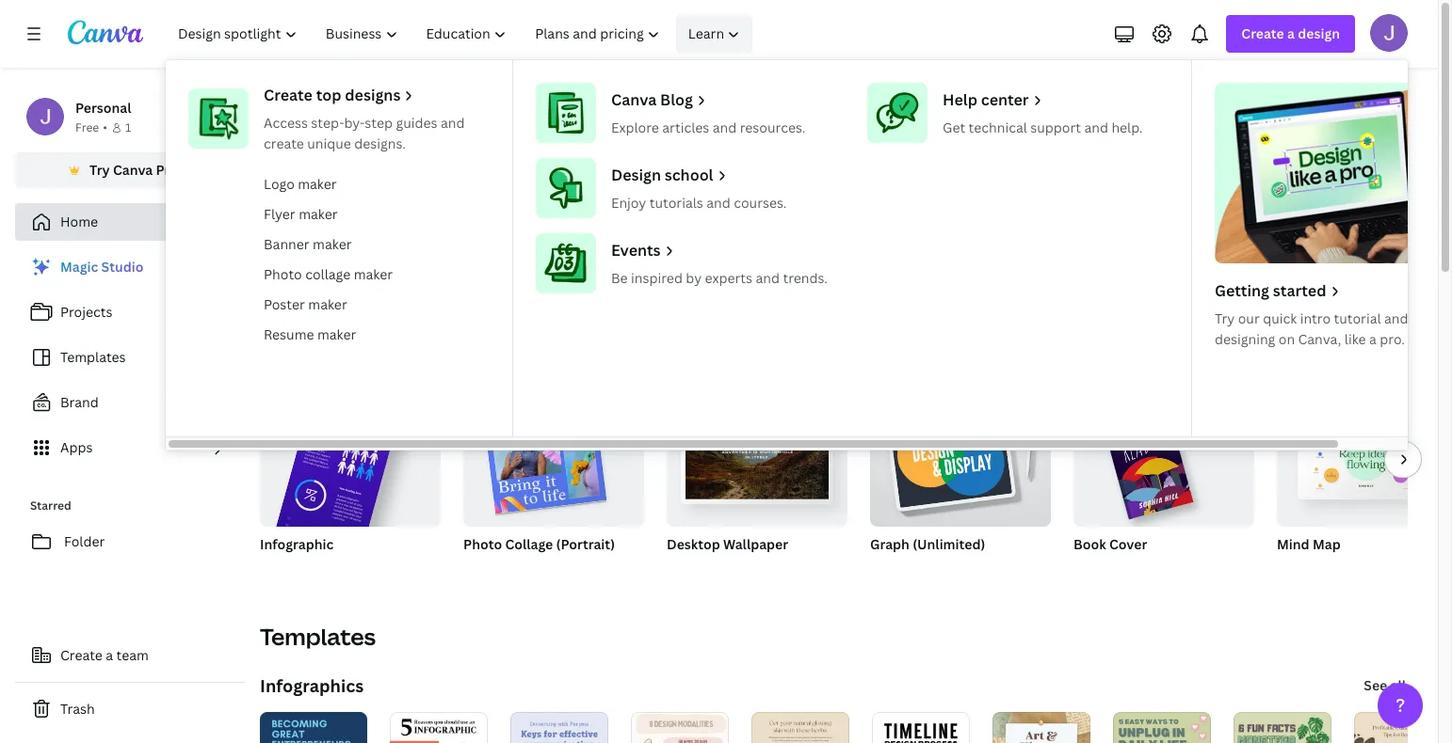 Task type: locate. For each thing, give the bounding box(es) containing it.
maker down the poster maker
[[317, 326, 356, 344]]

brand link
[[15, 384, 245, 422]]

design
[[611, 165, 661, 186]]

group for graph (unlimited)
[[870, 392, 1051, 527]]

cover
[[1109, 536, 1147, 554]]

trends.
[[783, 269, 828, 287]]

support
[[1030, 119, 1081, 137]]

learn
[[688, 24, 724, 42]]

canva
[[611, 89, 657, 110], [113, 161, 153, 179]]

free
[[75, 120, 99, 136]]

photo left collage
[[463, 536, 502, 554]]

create for create top designs
[[264, 85, 312, 105]]

design left jacob simon icon
[[1298, 24, 1340, 42]]

1 horizontal spatial design
[[1298, 24, 1340, 42]]

0 horizontal spatial design
[[831, 112, 927, 153]]

2 vertical spatial a
[[106, 647, 113, 665]]

create inside button
[[60, 647, 103, 665]]

access
[[264, 114, 308, 132]]

today?
[[934, 112, 1039, 153]]

events
[[611, 240, 661, 261]]

create top designs
[[264, 85, 401, 105]]

canva up explore
[[611, 89, 657, 110]]

maker
[[298, 175, 337, 193], [299, 205, 338, 223], [313, 235, 352, 253], [354, 266, 393, 283], [308, 296, 347, 314], [317, 326, 356, 344]]

×
[[285, 560, 291, 576]]

poster maker
[[264, 296, 347, 314]]

photo inside "link"
[[264, 266, 302, 283]]

maker up banner maker
[[299, 205, 338, 223]]

logo maker link
[[256, 169, 497, 200]]

1 horizontal spatial photo
[[463, 536, 502, 554]]

create for create a team
[[60, 647, 103, 665]]

0 vertical spatial a
[[1287, 24, 1295, 42]]

more button
[[1233, 226, 1278, 324]]

0 vertical spatial templates
[[60, 348, 126, 366]]

poster maker link
[[256, 290, 497, 320]]

help.
[[1111, 119, 1143, 137]]

maker down banner maker link
[[354, 266, 393, 283]]

0 vertical spatial try
[[90, 161, 110, 179]]

maker down collage
[[308, 296, 347, 314]]

0 vertical spatial canva
[[611, 89, 657, 110]]

group for desktop wallpaper
[[667, 392, 847, 527]]

design
[[1298, 24, 1340, 42], [831, 112, 927, 153]]

•
[[103, 120, 107, 136]]

1 horizontal spatial canva
[[611, 89, 657, 110]]

tutorials
[[649, 194, 703, 212]]

1 vertical spatial try
[[1215, 310, 1235, 328]]

infographics link
[[260, 675, 364, 698]]

0 horizontal spatial templates
[[60, 348, 126, 366]]

you
[[769, 112, 825, 153]]

(portrait)
[[556, 536, 615, 554]]

intro
[[1300, 310, 1331, 328]]

group for mind map
[[1277, 392, 1452, 527]]

getting started
[[1215, 281, 1326, 301]]

maker up flyer maker
[[298, 175, 337, 193]]

2 horizontal spatial a
[[1369, 331, 1377, 348]]

templates inside list
[[60, 348, 126, 366]]

2 horizontal spatial create
[[1241, 24, 1284, 42]]

canva left pro
[[113, 161, 153, 179]]

collage
[[505, 536, 553, 554]]

inspired
[[631, 269, 683, 287]]

0 horizontal spatial create
[[60, 647, 103, 665]]

create a team
[[60, 647, 149, 665]]

1 horizontal spatial create
[[264, 85, 312, 105]]

try inside the try our quick intro tutorial and get designing on canva, like a pro.
[[1215, 310, 1235, 328]]

0 horizontal spatial a
[[106, 647, 113, 665]]

folder
[[64, 533, 105, 551]]

try left our
[[1215, 310, 1235, 328]]

magic studio
[[60, 258, 144, 276]]

maker up photo collage maker
[[313, 235, 352, 253]]

templates up the infographics
[[260, 621, 376, 653]]

group for book cover
[[1073, 392, 1254, 527]]

infographic 800 × 2000 px
[[260, 536, 339, 576]]

brand
[[60, 394, 99, 411]]

create inside the learn menu
[[264, 85, 312, 105]]

banner maker
[[264, 235, 352, 253]]

try down '•'
[[90, 161, 110, 179]]

tutorial
[[1334, 310, 1381, 328]]

and right the guides on the top left of page
[[441, 114, 465, 132]]

1 vertical spatial a
[[1369, 331, 1377, 348]]

canva inside the try canva pro button
[[113, 161, 153, 179]]

and up the pro.
[[1384, 310, 1408, 328]]

guides
[[396, 114, 437, 132]]

pro
[[156, 161, 178, 179]]

try for try our quick intro tutorial and get designing on canva, like a pro.
[[1215, 310, 1235, 328]]

0 vertical spatial photo
[[264, 266, 302, 283]]

2 vertical spatial create
[[60, 647, 103, 665]]

0 vertical spatial design
[[1298, 24, 1340, 42]]

templates
[[60, 348, 126, 366], [260, 621, 376, 653]]

jacob simon image
[[1370, 14, 1408, 52]]

list
[[15, 249, 245, 467]]

and
[[441, 114, 465, 132], [713, 119, 737, 137], [1084, 119, 1108, 137], [706, 194, 730, 212], [756, 269, 780, 287], [1384, 310, 1408, 328]]

list containing magic studio
[[15, 249, 245, 467]]

enjoy tutorials and courses.
[[611, 194, 787, 212]]

articles
[[662, 119, 709, 137]]

wallpaper
[[723, 536, 788, 554]]

1 vertical spatial photo
[[463, 536, 502, 554]]

0 horizontal spatial canva
[[113, 161, 153, 179]]

banner maker link
[[256, 230, 497, 260]]

group
[[258, 378, 441, 618], [463, 392, 644, 527], [667, 392, 847, 527], [870, 392, 1051, 527], [1073, 392, 1254, 527], [1277, 392, 1452, 527]]

1 horizontal spatial a
[[1287, 24, 1295, 42]]

1 vertical spatial canva
[[113, 161, 153, 179]]

800 × 2000 px button
[[260, 559, 358, 578]]

docs button
[[495, 226, 540, 324]]

a inside the create a team button
[[106, 647, 113, 665]]

1 vertical spatial create
[[264, 85, 312, 105]]

design inside dropdown button
[[1298, 24, 1340, 42]]

folder button
[[15, 524, 245, 561]]

banner
[[264, 235, 309, 253]]

home
[[60, 213, 98, 231]]

flyer maker
[[264, 205, 338, 223]]

get
[[1411, 310, 1432, 328]]

folder link
[[15, 524, 245, 561]]

a for design
[[1287, 24, 1295, 42]]

top
[[316, 85, 341, 105]]

and left trends.
[[756, 269, 780, 287]]

more
[[1241, 293, 1270, 309]]

step
[[365, 114, 393, 132]]

1 horizontal spatial try
[[1215, 310, 1235, 328]]

1 horizontal spatial templates
[[260, 621, 376, 653]]

step-
[[311, 114, 344, 132]]

0 horizontal spatial try
[[90, 161, 110, 179]]

photo inside 'group'
[[463, 536, 502, 554]]

design left get
[[831, 112, 927, 153]]

None search field
[[551, 175, 1116, 213]]

create for create a design
[[1241, 24, 1284, 42]]

photo up poster
[[264, 266, 302, 283]]

personal
[[75, 99, 131, 117]]

explore articles and resources.
[[611, 119, 806, 137]]

try inside button
[[90, 161, 110, 179]]

canva,
[[1298, 331, 1341, 348]]

0 horizontal spatial photo
[[264, 266, 302, 283]]

1 vertical spatial templates
[[260, 621, 376, 653]]

(unlimited)
[[913, 536, 985, 554]]

collage
[[305, 266, 351, 283]]

book
[[1073, 536, 1106, 554]]

and down school
[[706, 194, 730, 212]]

0 vertical spatial create
[[1241, 24, 1284, 42]]

center
[[981, 89, 1029, 110]]

logo
[[264, 175, 295, 193]]

desktop
[[667, 536, 720, 554]]

create inside dropdown button
[[1241, 24, 1284, 42]]

try canva pro button
[[15, 153, 245, 188]]

templates down projects
[[60, 348, 126, 366]]

a inside 'create a design' dropdown button
[[1287, 24, 1295, 42]]

photo for photo collage (portrait)
[[463, 536, 502, 554]]

a for team
[[106, 647, 113, 665]]

create
[[264, 135, 304, 153]]

apps
[[60, 439, 93, 457]]

technical
[[969, 119, 1027, 137]]

1
[[125, 120, 131, 136]]

resume maker
[[264, 326, 356, 344]]



Task type: vqa. For each thing, say whether or not it's contained in the screenshot.


Task type: describe. For each thing, give the bounding box(es) containing it.
whiteboards
[[588, 293, 658, 309]]

by-
[[344, 114, 365, 132]]

map
[[1313, 536, 1341, 554]]

px
[[326, 560, 339, 576]]

800
[[260, 560, 283, 576]]

create a design button
[[1226, 15, 1355, 53]]

quick
[[1263, 310, 1297, 328]]

maker for resume maker
[[317, 326, 356, 344]]

try our quick intro tutorial and get designing on canva, like a pro.
[[1215, 310, 1432, 348]]

on
[[1278, 331, 1295, 348]]

getting
[[1215, 281, 1269, 301]]

graph (unlimited) group
[[870, 392, 1051, 578]]

projects link
[[15, 294, 245, 331]]

starred
[[30, 498, 71, 514]]

maker for banner maker
[[313, 235, 352, 253]]

top level navigation element
[[166, 15, 1452, 451]]

1 vertical spatial design
[[831, 112, 927, 153]]

free •
[[75, 120, 107, 136]]

photo collage (portrait)
[[463, 536, 615, 554]]

2000
[[293, 560, 323, 576]]

see all link
[[1362, 668, 1408, 705]]

desktop wallpaper
[[667, 536, 788, 554]]

and left 'help.'
[[1084, 119, 1108, 137]]

and inside the try our quick intro tutorial and get designing on canva, like a pro.
[[1384, 310, 1408, 328]]

studio
[[101, 258, 144, 276]]

like
[[1345, 331, 1366, 348]]

started
[[1273, 281, 1326, 301]]

canva inside the learn menu
[[611, 89, 657, 110]]

will
[[714, 112, 763, 153]]

a inside the try our quick intro tutorial and get designing on canva, like a pro.
[[1369, 331, 1377, 348]]

templates link
[[15, 339, 245, 377]]

canva blog
[[611, 89, 693, 110]]

maker for logo maker
[[298, 175, 337, 193]]

logo maker
[[264, 175, 337, 193]]

graph (unlimited)
[[870, 536, 985, 554]]

pro.
[[1380, 331, 1405, 348]]

photo collage (portrait) group
[[463, 392, 644, 578]]

infographic group
[[258, 378, 441, 618]]

help
[[943, 89, 977, 110]]

learn menu
[[166, 60, 1452, 451]]

magic studio link
[[15, 249, 245, 286]]

blog
[[660, 89, 693, 110]]

create a design
[[1241, 24, 1340, 42]]

unique
[[307, 135, 351, 153]]

create a team button
[[15, 637, 245, 675]]

maker for poster maker
[[308, 296, 347, 314]]

graph
[[870, 536, 910, 554]]

flyer
[[264, 205, 295, 223]]

home link
[[15, 203, 245, 241]]

try canva pro
[[90, 161, 178, 179]]

photo collage maker link
[[256, 260, 497, 290]]

magic
[[60, 258, 98, 276]]

trash link
[[15, 691, 245, 729]]

mind map
[[1277, 536, 1341, 554]]

desktop wallpaper group
[[667, 392, 847, 578]]

what will you design today?
[[628, 112, 1039, 153]]

learn button
[[677, 15, 753, 53]]

help center
[[943, 89, 1029, 110]]

photo collage maker
[[264, 266, 393, 283]]

resume
[[264, 326, 314, 344]]

infographic
[[260, 536, 334, 554]]

designing
[[1215, 331, 1275, 348]]

book cover group
[[1073, 392, 1254, 578]]

see
[[1364, 677, 1387, 695]]

group for infographic
[[258, 378, 441, 618]]

get technical support and help.
[[943, 119, 1143, 137]]

apps link
[[15, 429, 245, 467]]

flyer maker link
[[256, 200, 497, 230]]

get
[[943, 119, 965, 137]]

and inside access step-by-step guides and create unique designs.
[[441, 114, 465, 132]]

maker for flyer maker
[[299, 205, 338, 223]]

mind map group
[[1277, 392, 1452, 578]]

trash
[[60, 701, 95, 718]]

mind
[[1277, 536, 1309, 554]]

book cover
[[1073, 536, 1147, 554]]

experts
[[705, 269, 752, 287]]

be inspired by experts and trends.
[[611, 269, 828, 287]]

and right the articles
[[713, 119, 737, 137]]

see all
[[1364, 677, 1406, 695]]

enjoy
[[611, 194, 646, 212]]

access step-by-step guides and create unique designs.
[[264, 114, 465, 153]]

maker inside "link"
[[354, 266, 393, 283]]

designs.
[[354, 135, 406, 153]]

try for try canva pro
[[90, 161, 110, 179]]

be
[[611, 269, 628, 287]]

our
[[1238, 310, 1260, 328]]

projects
[[60, 303, 112, 321]]

by
[[686, 269, 702, 287]]

whiteboards button
[[588, 226, 658, 324]]

group for photo collage (portrait)
[[463, 392, 644, 527]]

photo for photo collage maker
[[264, 266, 302, 283]]

explore
[[611, 119, 659, 137]]

what
[[628, 112, 708, 153]]



